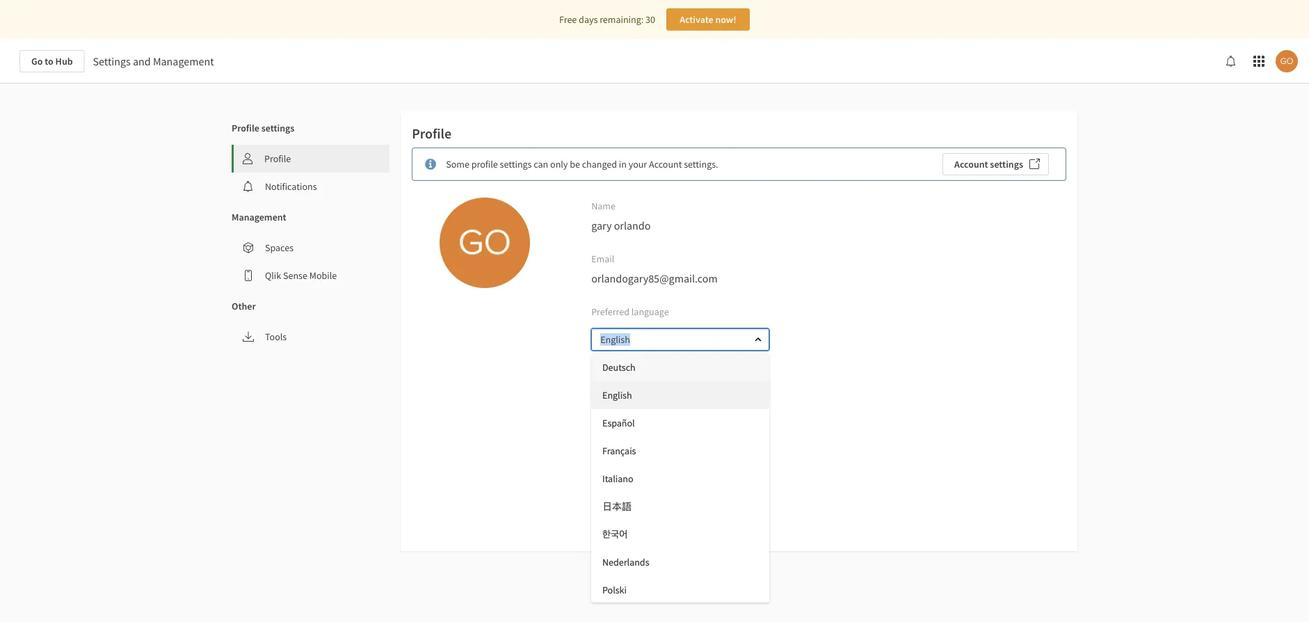 Task type: describe. For each thing, give the bounding box(es) containing it.
orlandogary85@gmail.com
[[592, 271, 718, 285]]

settings and management
[[93, 54, 214, 68]]

日本語
[[603, 500, 632, 513]]

한국어
[[603, 528, 628, 541]]

time zone
[[592, 370, 634, 382]]

0 horizontal spatial profile
[[232, 122, 260, 134]]

email orlandogary85@gmail.com
[[592, 253, 718, 285]]

welcome
[[657, 504, 694, 516]]

go
[[31, 55, 43, 68]]

mobile
[[310, 269, 337, 282]]

name
[[592, 200, 616, 212]]

settings for profile settings
[[261, 122, 295, 134]]

profile settings
[[232, 122, 295, 134]]

español
[[603, 417, 635, 429]]

account settings link
[[943, 153, 1050, 175]]

gary
[[592, 219, 612, 232]]

qlik
[[265, 269, 281, 282]]

creating
[[676, 434, 710, 446]]

alert containing some profile settings can only be changed in your account settings.
[[412, 148, 1067, 181]]

zone
[[614, 370, 634, 382]]

activate
[[680, 13, 714, 26]]

go to hub
[[31, 55, 73, 68]]

gary orlando image
[[440, 198, 531, 288]]

1 account from the left
[[649, 158, 682, 171]]

time
[[592, 370, 612, 382]]

profile link
[[234, 145, 390, 173]]

show welcome message
[[632, 504, 731, 516]]

qlik sense mobile
[[265, 269, 337, 282]]

30
[[646, 13, 656, 26]]

2 horizontal spatial profile
[[412, 125, 452, 142]]

notifications link
[[232, 173, 390, 200]]

settings.
[[684, 158, 719, 171]]

for
[[663, 434, 675, 446]]

english
[[603, 389, 632, 402]]

your
[[629, 158, 647, 171]]

polski
[[603, 584, 627, 597]]

regional
[[592, 434, 627, 446]]

free days remaining: 30
[[560, 13, 656, 26]]

hub
[[55, 55, 73, 68]]

free
[[560, 13, 577, 26]]

2 account from the left
[[955, 158, 989, 171]]

italiano
[[603, 473, 634, 485]]

message
[[696, 504, 731, 516]]

profile
[[472, 158, 498, 171]]

français
[[603, 445, 637, 457]]

remaining:
[[600, 13, 644, 26]]

spaces link
[[232, 234, 390, 262]]

sense
[[283, 269, 308, 282]]

settings for account settings
[[991, 158, 1024, 171]]

qlik sense mobile link
[[232, 262, 390, 290]]



Task type: locate. For each thing, give the bounding box(es) containing it.
account
[[649, 158, 682, 171], [955, 158, 989, 171]]

tools link
[[232, 323, 390, 351]]

profile
[[232, 122, 260, 134], [412, 125, 452, 142], [265, 152, 291, 165]]

spaces
[[265, 242, 294, 254]]

alert
[[412, 148, 1067, 181]]

preferred
[[592, 306, 630, 318]]

changed
[[582, 158, 617, 171]]

be
[[570, 158, 580, 171]]

show
[[632, 504, 655, 516]]

only
[[551, 158, 568, 171]]

go to hub link
[[19, 50, 85, 72]]

None text field
[[593, 329, 743, 351]]

email
[[592, 253, 615, 265]]

1 horizontal spatial profile
[[265, 152, 291, 165]]

deutsch
[[603, 361, 636, 374]]

name gary orlando
[[592, 200, 651, 232]]

some
[[446, 158, 470, 171]]

gary orlando image
[[1277, 50, 1299, 72]]

0 vertical spatial management
[[153, 54, 214, 68]]

now!
[[716, 13, 737, 26]]

0 horizontal spatial management
[[153, 54, 214, 68]]

account settings
[[955, 158, 1024, 171]]

tools
[[265, 331, 287, 343]]

and
[[133, 54, 151, 68]]

activate now!
[[680, 13, 737, 26]]

settings
[[93, 54, 131, 68]]

in
[[619, 158, 627, 171]]

1 horizontal spatial account
[[955, 158, 989, 171]]

close image
[[755, 336, 763, 344]]

management right "and"
[[153, 54, 214, 68]]

settings
[[261, 122, 295, 134], [500, 158, 532, 171], [991, 158, 1024, 171], [629, 434, 661, 446]]

nederlands
[[603, 556, 650, 569]]

some profile settings can only be changed in your account settings.
[[446, 158, 719, 171]]

to
[[45, 55, 53, 68]]

1 vertical spatial management
[[232, 211, 287, 223]]

1 horizontal spatial management
[[232, 211, 287, 223]]

management
[[153, 54, 214, 68], [232, 211, 287, 223]]

regional settings for creating apps
[[592, 434, 731, 446]]

settings for regional settings for creating apps
[[629, 434, 661, 446]]

0 horizontal spatial account
[[649, 158, 682, 171]]

list box
[[592, 354, 770, 604]]

management up spaces
[[232, 211, 287, 223]]

other
[[232, 300, 256, 313]]

notifications
[[265, 180, 317, 193]]

preferred language
[[592, 306, 669, 318]]

list box containing deutsch
[[592, 354, 770, 604]]

language
[[632, 306, 669, 318]]

activate now! link
[[667, 8, 750, 31]]

days
[[579, 13, 598, 26]]

apps
[[712, 434, 731, 446]]

can
[[534, 158, 549, 171]]

orlando
[[614, 219, 651, 232]]



Task type: vqa. For each thing, say whether or not it's contained in the screenshot.
SETTINGS. on the top right
yes



